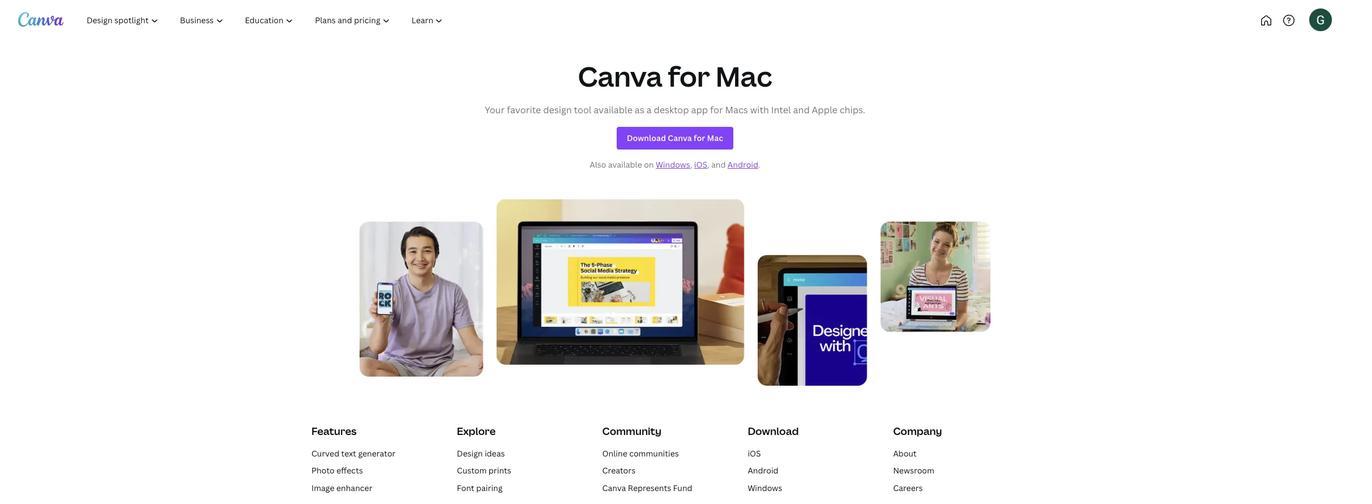 Task type: locate. For each thing, give the bounding box(es) containing it.
0 vertical spatial canva
[[578, 58, 663, 95]]

about
[[894, 448, 917, 459]]

android down macs
[[728, 159, 759, 170]]

online communities link
[[603, 448, 679, 459]]

for
[[668, 58, 710, 95], [710, 104, 723, 116]]

favorite
[[507, 104, 541, 116]]

0 vertical spatial ios
[[695, 159, 708, 170]]

0 horizontal spatial windows link
[[656, 159, 691, 170]]

0 vertical spatial windows
[[656, 159, 691, 170]]

canva up the "as" in the left of the page
[[578, 58, 663, 95]]

creators link
[[603, 465, 636, 476]]

windows
[[656, 159, 691, 170], [748, 482, 783, 493]]

1 horizontal spatial and
[[794, 104, 810, 116]]

0 horizontal spatial ios link
[[695, 159, 708, 170]]

design
[[543, 104, 572, 116]]

online communities
[[603, 448, 679, 459]]

1 vertical spatial windows
[[748, 482, 783, 493]]

windows link
[[656, 159, 691, 170], [748, 482, 783, 493]]

available left on
[[608, 159, 642, 170]]

your favorite design tool available as a desktop app for macs with intel and apple chips.
[[485, 104, 866, 116]]

curved
[[312, 448, 340, 459]]

, left .
[[708, 159, 710, 170]]

prints
[[489, 465, 512, 476]]

android link down download
[[748, 465, 779, 476]]

image enhancer
[[312, 482, 373, 493]]

1 horizontal spatial windows
[[748, 482, 783, 493]]

ios
[[695, 159, 708, 170], [748, 448, 761, 459]]

1 horizontal spatial ios
[[748, 448, 761, 459]]

generator
[[358, 448, 396, 459]]

1 horizontal spatial ,
[[708, 159, 710, 170]]

for up app
[[668, 58, 710, 95]]

and right intel
[[794, 104, 810, 116]]

1 vertical spatial ios
[[748, 448, 761, 459]]

available
[[594, 104, 633, 116], [608, 159, 642, 170]]

effects
[[337, 465, 363, 476]]

1 vertical spatial and
[[712, 159, 726, 170]]

1 , from the left
[[691, 159, 693, 170]]

ios link down download
[[748, 448, 761, 459]]

also available on windows , ios , and android .
[[590, 159, 761, 170]]

canva down creators
[[603, 482, 626, 493]]

your
[[485, 104, 505, 116]]

android link down macs
[[728, 159, 759, 170]]

,
[[691, 159, 693, 170], [708, 159, 710, 170]]

and left .
[[712, 159, 726, 170]]

1 horizontal spatial windows link
[[748, 482, 783, 493]]

font pairing link
[[457, 482, 503, 493]]

photo
[[312, 465, 335, 476]]

image
[[312, 482, 335, 493]]

android link
[[728, 159, 759, 170], [748, 465, 779, 476]]

1 vertical spatial available
[[608, 159, 642, 170]]

android down download
[[748, 465, 779, 476]]

ideas
[[485, 448, 505, 459]]

careers link
[[894, 482, 923, 493]]

1 horizontal spatial ios link
[[748, 448, 761, 459]]

communities
[[630, 448, 679, 459]]

also
[[590, 159, 606, 170]]

ios link right on
[[695, 159, 708, 170]]

mac
[[716, 58, 773, 95]]

1 vertical spatial windows link
[[748, 482, 783, 493]]

for right app
[[710, 104, 723, 116]]

macs
[[726, 104, 748, 116]]

0 vertical spatial available
[[594, 104, 633, 116]]

0 vertical spatial windows link
[[656, 159, 691, 170]]

design
[[457, 448, 483, 459]]

canva
[[578, 58, 663, 95], [603, 482, 626, 493]]

ios right on
[[695, 159, 708, 170]]

apple
[[812, 104, 838, 116]]

, right on
[[691, 159, 693, 170]]

community
[[603, 425, 662, 438]]

available left the "as" in the left of the page
[[594, 104, 633, 116]]

1 vertical spatial canva
[[603, 482, 626, 493]]

canva for canva for mac
[[578, 58, 663, 95]]

and
[[794, 104, 810, 116], [712, 159, 726, 170]]

0 horizontal spatial ,
[[691, 159, 693, 170]]

1 vertical spatial ios link
[[748, 448, 761, 459]]

ios down download
[[748, 448, 761, 459]]

android
[[728, 159, 759, 170], [748, 465, 779, 476]]

0 vertical spatial for
[[668, 58, 710, 95]]

ios link
[[695, 159, 708, 170], [748, 448, 761, 459]]

with
[[751, 104, 769, 116]]

curved text generator
[[312, 448, 396, 459]]



Task type: vqa. For each thing, say whether or not it's contained in the screenshot.
right ios link
yes



Task type: describe. For each thing, give the bounding box(es) containing it.
custom
[[457, 465, 487, 476]]

0 horizontal spatial and
[[712, 159, 726, 170]]

app
[[692, 104, 708, 116]]

pairing
[[476, 482, 503, 493]]

online
[[603, 448, 628, 459]]

0 vertical spatial ios link
[[695, 159, 708, 170]]

.
[[759, 159, 761, 170]]

1 vertical spatial android
[[748, 465, 779, 476]]

careers
[[894, 482, 923, 493]]

2 , from the left
[[708, 159, 710, 170]]

enhancer
[[337, 482, 373, 493]]

explore
[[457, 425, 496, 438]]

1 vertical spatial android link
[[748, 465, 779, 476]]

custom prints link
[[457, 465, 512, 476]]

photo effects link
[[312, 465, 363, 476]]

about link
[[894, 448, 917, 459]]

font
[[457, 482, 475, 493]]

fund
[[673, 482, 693, 493]]

top level navigation element
[[77, 9, 492, 32]]

on
[[644, 159, 654, 170]]

custom prints
[[457, 465, 512, 476]]

represents
[[628, 482, 672, 493]]

newsroom
[[894, 465, 935, 476]]

canva for mac
[[578, 58, 773, 95]]

canva represents fund
[[603, 482, 693, 493]]

desktop
[[654, 104, 689, 116]]

creators
[[603, 465, 636, 476]]

a
[[647, 104, 652, 116]]

design ideas link
[[457, 448, 505, 459]]

newsroom link
[[894, 465, 935, 476]]

canva desktop app for mac image
[[360, 200, 991, 386]]

0 vertical spatial and
[[794, 104, 810, 116]]

0 horizontal spatial windows
[[656, 159, 691, 170]]

0 horizontal spatial ios
[[695, 159, 708, 170]]

image enhancer link
[[312, 482, 373, 493]]

chips.
[[840, 104, 866, 116]]

intel
[[772, 104, 791, 116]]

design ideas
[[457, 448, 505, 459]]

text
[[341, 448, 356, 459]]

download
[[748, 425, 799, 438]]

1 vertical spatial for
[[710, 104, 723, 116]]

0 vertical spatial android
[[728, 159, 759, 170]]

0 vertical spatial android link
[[728, 159, 759, 170]]

curved text generator link
[[312, 448, 396, 459]]

tool
[[574, 104, 592, 116]]

company
[[894, 425, 943, 438]]

photo effects
[[312, 465, 363, 476]]

font pairing
[[457, 482, 503, 493]]

features
[[312, 425, 357, 438]]

as
[[635, 104, 645, 116]]

canva represents fund link
[[603, 482, 693, 493]]

canva for canva represents fund
[[603, 482, 626, 493]]



